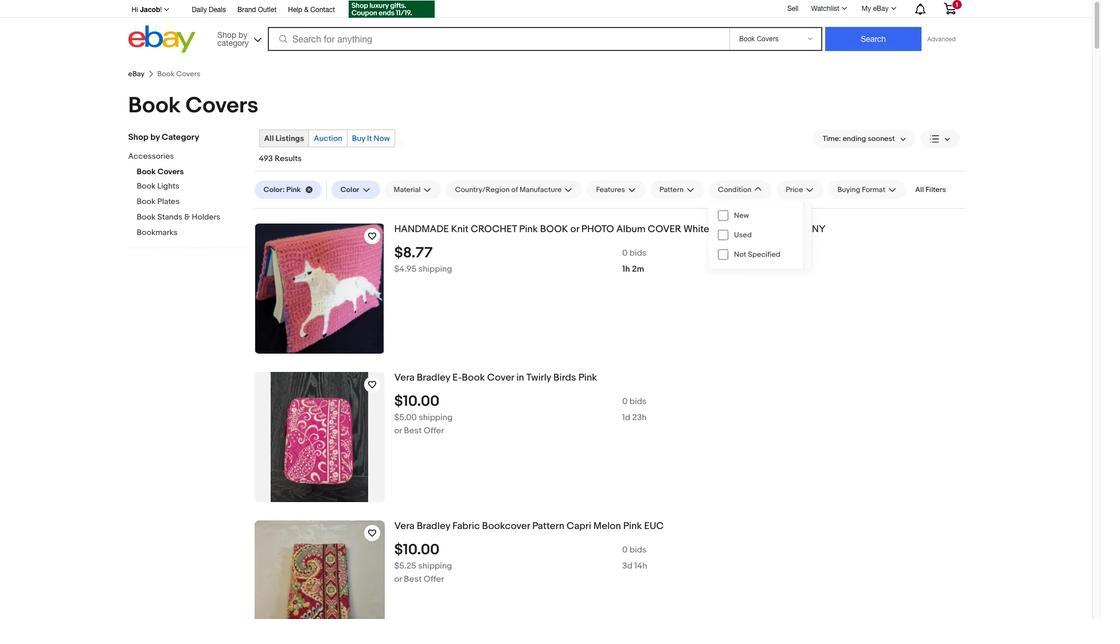 Task type: locate. For each thing, give the bounding box(es) containing it.
1 vertical spatial offer
[[424, 574, 444, 585]]

$10.00
[[394, 393, 440, 411], [394, 542, 440, 559]]

bookcover
[[482, 521, 530, 532]]

new
[[734, 211, 749, 220]]

not
[[734, 250, 747, 259]]

banner
[[128, 0, 965, 56]]

3 0 from the top
[[623, 545, 628, 556]]

accessories book covers book lights book plates book stands & holders bookmarks
[[128, 151, 221, 238]]

book left plates
[[137, 197, 156, 207]]

help & contact link
[[288, 4, 335, 17]]

category
[[162, 132, 199, 143]]

tap to watch item - vera bradley fabric bookcover pattern capri melon pink euc image
[[364, 526, 380, 542]]

2 vertical spatial or
[[394, 574, 402, 585]]

0 vertical spatial ebay
[[874, 5, 889, 13]]

shipping down $8.77
[[419, 264, 452, 275]]

0 vertical spatial bids
[[630, 248, 647, 259]]

my
[[862, 5, 872, 13]]

book up by
[[128, 92, 181, 119]]

vera right "tap to watch item - vera bradley fabric bookcover pattern capri melon pink euc" icon
[[394, 521, 415, 532]]

buy it now
[[352, 134, 390, 143]]

bids for pink
[[630, 396, 647, 407]]

& right help
[[304, 6, 309, 14]]

tiffany
[[788, 224, 826, 235]]

2 offer from the top
[[424, 574, 444, 585]]

best
[[404, 426, 422, 437], [404, 574, 422, 585]]

1 horizontal spatial ebay
[[874, 5, 889, 13]]

1 vertical spatial bids
[[630, 396, 647, 407]]

$10.00 up $5.25
[[394, 542, 440, 559]]

0 up 3d
[[623, 545, 628, 556]]

horse
[[759, 224, 786, 235]]

$10.00 up $5.00
[[394, 393, 440, 411]]

bids inside 0 bids $4.95 shipping
[[630, 248, 647, 259]]

shipping inside 0 bids $5.00 shipping
[[419, 412, 453, 423]]

bookmarks
[[137, 228, 178, 238]]

shop
[[128, 132, 149, 143]]

0 horizontal spatial all
[[264, 134, 274, 143]]

offer for fabric
[[424, 574, 444, 585]]

bids
[[630, 248, 647, 259], [630, 396, 647, 407], [630, 545, 647, 556]]

1 best from the top
[[404, 426, 422, 437]]

my ebay
[[862, 5, 889, 13]]

1 vertical spatial $10.00
[[394, 542, 440, 559]]

& down book plates link
[[184, 212, 190, 222]]

0 bids $4.95 shipping
[[394, 248, 647, 275]]

1 bradley from the top
[[417, 372, 450, 384]]

shipping right $5.00
[[419, 412, 453, 423]]

white
[[684, 224, 710, 235]]

0 vertical spatial 0
[[623, 248, 628, 259]]

2 $10.00 from the top
[[394, 542, 440, 559]]

1 vertical spatial 0
[[623, 396, 628, 407]]

2 vertical spatial 0
[[623, 545, 628, 556]]

1 vertical spatial shipping
[[419, 412, 453, 423]]

listings
[[276, 134, 304, 143]]

bids up 23h
[[630, 396, 647, 407]]

1d
[[623, 412, 631, 423]]

bids up 2m
[[630, 248, 647, 259]]

vera bradley e-book cover in twirly birds pink link
[[394, 372, 965, 384]]

bids for euc
[[630, 545, 647, 556]]

1 vertical spatial ebay
[[128, 69, 145, 79]]

1 vertical spatial bradley
[[417, 521, 450, 532]]

0 horizontal spatial covers
[[158, 167, 184, 177]]

bookmarks link
[[137, 228, 246, 239]]

0 vertical spatial $10.00
[[394, 393, 440, 411]]

help & contact
[[288, 6, 335, 14]]

capri
[[567, 521, 592, 532]]

2 best from the top
[[404, 574, 422, 585]]

fabric
[[453, 521, 480, 532]]

covers inside accessories book covers book lights book plates book stands & holders bookmarks
[[158, 167, 184, 177]]

used
[[734, 231, 752, 240]]

0
[[623, 248, 628, 259], [623, 396, 628, 407], [623, 545, 628, 556]]

0 bids $5.25 shipping
[[394, 545, 647, 572]]

bids inside 0 bids $5.00 shipping
[[630, 396, 647, 407]]

0 vertical spatial all
[[264, 134, 274, 143]]

&
[[304, 6, 309, 14], [184, 212, 190, 222]]

vera for vera bradley fabric bookcover pattern capri melon pink euc
[[394, 521, 415, 532]]

0 vertical spatial covers
[[186, 92, 259, 119]]

or right book
[[571, 224, 580, 235]]

best down $5.00
[[404, 426, 422, 437]]

0 vertical spatial or
[[571, 224, 580, 235]]

0 inside 0 bids $5.25 shipping
[[623, 545, 628, 556]]

book lights link
[[137, 181, 246, 192]]

handmade knit crochet pink book or photo album cover white unicorn horse tiffany link
[[394, 224, 965, 236]]

2 bids from the top
[[630, 396, 647, 407]]

bradley left fabric
[[417, 521, 450, 532]]

or inside the 1d 23h or best offer
[[394, 426, 402, 437]]

covers up the lights
[[158, 167, 184, 177]]

bradley
[[417, 372, 450, 384], [417, 521, 450, 532]]

offer inside 3d 14h or best offer
[[424, 574, 444, 585]]

book up bookmarks
[[137, 212, 156, 222]]

bids for cover
[[630, 248, 647, 259]]

0 vertical spatial vera
[[394, 372, 415, 384]]

offer
[[424, 426, 444, 437], [424, 574, 444, 585]]

ebay inside account navigation
[[874, 5, 889, 13]]

3 bids from the top
[[630, 545, 647, 556]]

0 horizontal spatial ebay
[[128, 69, 145, 79]]

contact
[[311, 6, 335, 14]]

unicorn
[[712, 224, 757, 235]]

0 vertical spatial offer
[[424, 426, 444, 437]]

$4.95
[[394, 264, 417, 275]]

used link
[[709, 225, 804, 245]]

brand outlet link
[[238, 4, 277, 17]]

melon
[[594, 521, 621, 532]]

1 vertical spatial &
[[184, 212, 190, 222]]

0 up 1h
[[623, 248, 628, 259]]

album
[[617, 224, 646, 235]]

all left 'filters'
[[916, 185, 924, 195]]

1 vertical spatial covers
[[158, 167, 184, 177]]

0 horizontal spatial &
[[184, 212, 190, 222]]

2 bradley from the top
[[417, 521, 450, 532]]

2 0 from the top
[[623, 396, 628, 407]]

all for all listings
[[264, 134, 274, 143]]

cover
[[487, 372, 514, 384]]

1 horizontal spatial all
[[916, 185, 924, 195]]

or down $5.25
[[394, 574, 402, 585]]

2 vera from the top
[[394, 521, 415, 532]]

$10.00 for vera bradley e-book cover in twirly birds pink
[[394, 393, 440, 411]]

bids up 14h
[[630, 545, 647, 556]]

0 vertical spatial shipping
[[419, 264, 452, 275]]

all inside button
[[916, 185, 924, 195]]

book left the cover
[[462, 372, 485, 384]]

1 vera from the top
[[394, 372, 415, 384]]

0 inside 0 bids $4.95 shipping
[[623, 248, 628, 259]]

$10.00 for vera bradley fabric bookcover pattern capri melon pink euc
[[394, 542, 440, 559]]

1 vertical spatial all
[[916, 185, 924, 195]]

1 offer from the top
[[424, 426, 444, 437]]

0 vertical spatial best
[[404, 426, 422, 437]]

buy
[[352, 134, 365, 143]]

tap to watch item - handmade knit crochet pink book or photo album cover white unicorn horse tiffany image
[[364, 228, 380, 244]]

vera bradley fabric bookcover pattern capri melon pink euc
[[394, 521, 664, 532]]

2 vertical spatial shipping
[[418, 561, 452, 572]]

or down $5.00
[[394, 426, 402, 437]]

or
[[571, 224, 580, 235], [394, 426, 402, 437], [394, 574, 402, 585]]

daily deals
[[192, 6, 226, 14]]

covers up category
[[186, 92, 259, 119]]

1 bids from the top
[[630, 248, 647, 259]]

shipping for e-
[[419, 412, 453, 423]]

or inside 3d 14h or best offer
[[394, 574, 402, 585]]

0 vertical spatial &
[[304, 6, 309, 14]]

all up 493
[[264, 134, 274, 143]]

best inside 3d 14h or best offer
[[404, 574, 422, 585]]

best for vera bradley e-book cover in twirly birds pink
[[404, 426, 422, 437]]

color: pink
[[264, 185, 301, 195]]

vera right tap to watch item - vera bradley e-book cover in twirly birds pink icon
[[394, 372, 415, 384]]

tap to watch item - vera bradley e-book cover in twirly birds pink image
[[364, 377, 380, 393]]

covers
[[186, 92, 259, 119], [158, 167, 184, 177]]

1 $10.00 from the top
[[394, 393, 440, 411]]

ebay
[[874, 5, 889, 13], [128, 69, 145, 79]]

pink left book
[[519, 224, 538, 235]]

bradley left e-
[[417, 372, 450, 384]]

my ebay link
[[856, 2, 902, 15]]

0 vertical spatial bradley
[[417, 372, 450, 384]]

bids inside 0 bids $5.25 shipping
[[630, 545, 647, 556]]

0 inside 0 bids $5.00 shipping
[[623, 396, 628, 407]]

best inside the 1d 23h or best offer
[[404, 426, 422, 437]]

best down $5.25
[[404, 574, 422, 585]]

condition button
[[709, 181, 773, 199]]

1 vertical spatial best
[[404, 574, 422, 585]]

0 up 1d
[[623, 396, 628, 407]]

get the coupon image
[[349, 1, 435, 18]]

color: pink link
[[254, 181, 322, 199]]

1 horizontal spatial covers
[[186, 92, 259, 119]]

2 vertical spatial bids
[[630, 545, 647, 556]]

shipping right $5.25
[[418, 561, 452, 572]]

vera
[[394, 372, 415, 384], [394, 521, 415, 532]]

1 vertical spatial or
[[394, 426, 402, 437]]

$8.77
[[394, 244, 433, 262]]

1 horizontal spatial &
[[304, 6, 309, 14]]

None submit
[[826, 27, 922, 51]]

offer inside the 1d 23h or best offer
[[424, 426, 444, 437]]

shipping inside 0 bids $4.95 shipping
[[419, 264, 452, 275]]

color:
[[264, 185, 285, 195]]

shipping inside 0 bids $5.25 shipping
[[418, 561, 452, 572]]

it
[[367, 134, 372, 143]]

shipping
[[419, 264, 452, 275], [419, 412, 453, 423], [418, 561, 452, 572]]

auction
[[314, 134, 342, 143]]

1 vertical spatial vera
[[394, 521, 415, 532]]

1 0 from the top
[[623, 248, 628, 259]]



Task type: vqa. For each thing, say whether or not it's contained in the screenshot.
shipping associated with CROCHET
yes



Task type: describe. For each thing, give the bounding box(es) containing it.
best for vera bradley fabric bookcover pattern capri melon pink euc
[[404, 574, 422, 585]]

0 for euc
[[623, 545, 628, 556]]

vera bradley fabric bookcover pattern capri melon pink euc link
[[394, 521, 965, 533]]

handmade
[[394, 224, 449, 235]]

banner containing sell
[[128, 0, 965, 56]]

$5.00
[[394, 412, 417, 423]]

holders
[[192, 212, 221, 222]]

now
[[374, 134, 390, 143]]

auction link
[[309, 130, 347, 147]]

all listings link
[[260, 130, 309, 147]]

sell link
[[783, 4, 804, 12]]

buy it now link
[[348, 130, 395, 147]]

e-
[[453, 372, 462, 384]]

bradley for e-
[[417, 372, 450, 384]]

crochet
[[471, 224, 517, 235]]

not specified link
[[709, 245, 804, 265]]

not specified
[[734, 250, 781, 259]]

daily deals link
[[192, 4, 226, 17]]

14h
[[635, 561, 648, 572]]

in
[[517, 372, 524, 384]]

vera for vera bradley e-book cover in twirly birds pink
[[394, 372, 415, 384]]

by
[[150, 132, 160, 143]]

none submit inside "banner"
[[826, 27, 922, 51]]

your shopping cart contains 1 item image
[[944, 3, 957, 14]]

new link
[[709, 206, 804, 225]]

ebay link
[[128, 69, 145, 79]]

493
[[259, 154, 273, 164]]

all listings
[[264, 134, 304, 143]]

2m
[[632, 264, 645, 275]]

accessories
[[128, 151, 174, 161]]

handmade knit crochet pink book or photo album cover white unicorn horse tiffany image
[[255, 224, 384, 354]]

all filters
[[916, 185, 947, 195]]

watchlist
[[812, 5, 840, 13]]

daily
[[192, 6, 207, 14]]

stands
[[157, 212, 183, 222]]

shipping for crochet
[[419, 264, 452, 275]]

book covers
[[128, 92, 259, 119]]

specified
[[748, 250, 781, 259]]

help
[[288, 6, 302, 14]]

account navigation
[[128, 0, 965, 20]]

0 for pink
[[623, 396, 628, 407]]

brand outlet
[[238, 6, 277, 14]]

watchlist link
[[805, 2, 852, 15]]

vera bradley e-book cover in twirly birds pink image
[[271, 372, 368, 503]]

or for vera bradley e-book cover in twirly birds pink
[[394, 426, 402, 437]]

shop by category
[[128, 132, 199, 143]]

3d
[[623, 561, 633, 572]]

twirly
[[527, 372, 552, 384]]

euc
[[645, 521, 664, 532]]

plates
[[157, 197, 180, 207]]

book down the accessories
[[137, 167, 156, 177]]

photo
[[582, 224, 614, 235]]

pink right color:
[[287, 185, 301, 195]]

book stands & holders link
[[137, 212, 246, 223]]

vera bradley e-book cover in twirly birds pink
[[394, 372, 597, 384]]

results
[[275, 154, 302, 164]]

1h
[[623, 264, 630, 275]]

vera bradley fabric bookcover pattern capri melon pink euc image
[[254, 521, 385, 620]]

deals
[[209, 6, 226, 14]]

1d 23h or best offer
[[394, 412, 647, 437]]

accessories link
[[128, 151, 237, 162]]

lights
[[157, 181, 180, 191]]

brand
[[238, 6, 256, 14]]

pink left 'euc'
[[624, 521, 642, 532]]

0 for cover
[[623, 248, 628, 259]]

advanced link
[[922, 28, 962, 50]]

shipping for fabric
[[418, 561, 452, 572]]

493 results
[[259, 154, 302, 164]]

pattern
[[533, 521, 565, 532]]

book left the lights
[[137, 181, 156, 191]]

& inside accessories book covers book lights book plates book stands & holders bookmarks
[[184, 212, 190, 222]]

all filters button
[[911, 181, 951, 199]]

23h
[[633, 412, 647, 423]]

or for vera bradley fabric bookcover pattern capri melon pink euc
[[394, 574, 402, 585]]

advanced
[[928, 36, 956, 42]]

filters
[[926, 185, 947, 195]]

offer for e-
[[424, 426, 444, 437]]

book
[[540, 224, 568, 235]]

sell
[[788, 4, 799, 12]]

book plates link
[[137, 197, 246, 208]]

pink right birds
[[579, 372, 597, 384]]

condition
[[718, 185, 752, 195]]

& inside help & contact link
[[304, 6, 309, 14]]

all for all filters
[[916, 185, 924, 195]]

0 bids $5.00 shipping
[[394, 396, 647, 423]]

cover
[[648, 224, 682, 235]]

bradley for fabric
[[417, 521, 450, 532]]

birds
[[554, 372, 577, 384]]

3d 14h or best offer
[[394, 561, 648, 585]]

1h 2m
[[623, 264, 645, 275]]

outlet
[[258, 6, 277, 14]]



